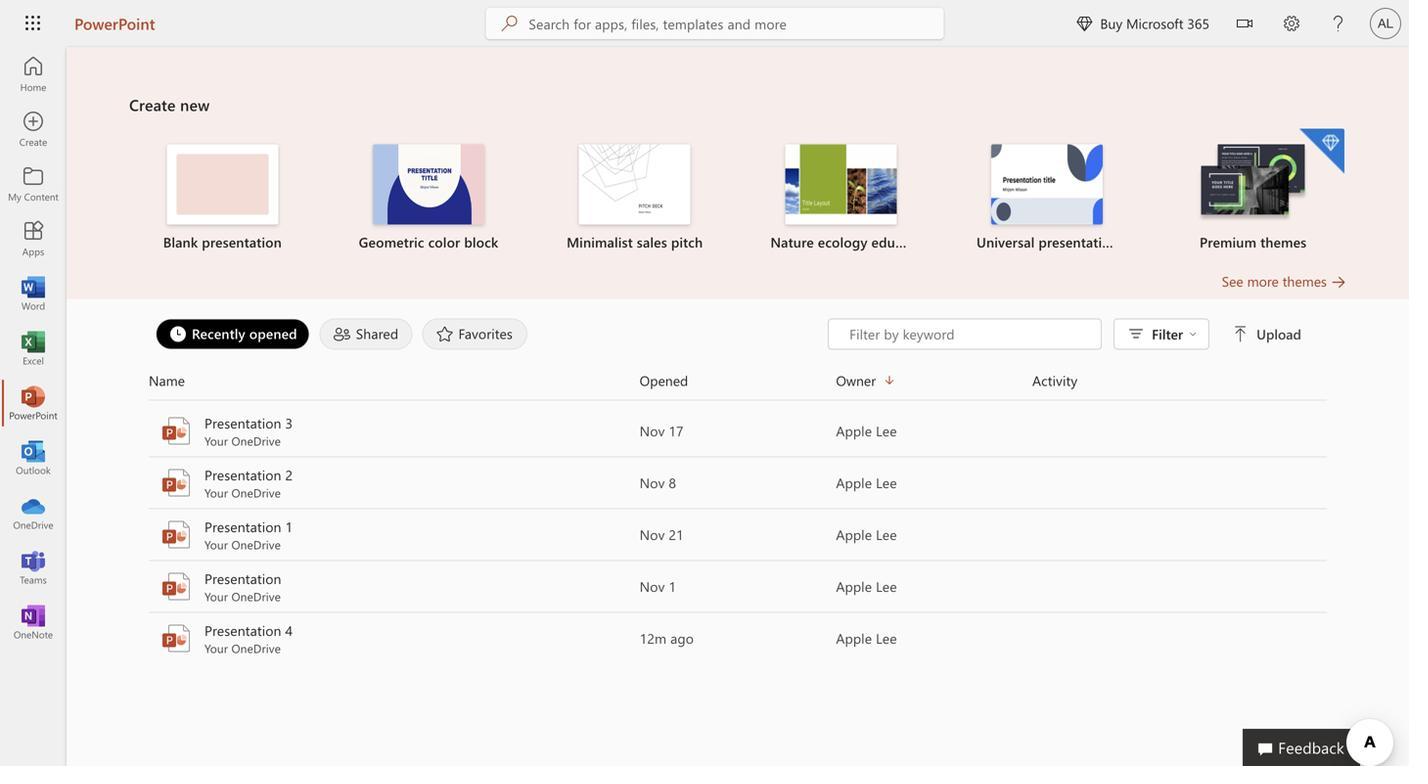 Task type: locate. For each thing, give the bounding box(es) containing it.
3 presentation from the top
[[205, 518, 281, 536]]

presentation left 3 in the bottom of the page
[[205, 414, 281, 432]]

name button
[[149, 369, 640, 392]]

2 your from the top
[[205, 485, 228, 501]]

new
[[180, 94, 210, 115]]

onedrive up presentation 1 your onedrive
[[231, 485, 281, 501]]

1 apple from the top
[[836, 422, 872, 440]]

Search box. Suggestions appear as you type. search field
[[529, 8, 944, 39]]

5 onedrive from the top
[[231, 641, 281, 656]]

powerpoint image inside name presentation 3 cell
[[161, 415, 192, 447]]

4 onedrive from the top
[[231, 589, 281, 604]]

name presentation 2 cell
[[149, 465, 640, 501]]

create image
[[23, 119, 43, 139]]

premium themes image
[[1198, 144, 1309, 223]]

1 vertical spatial themes
[[1283, 272, 1327, 290]]

list containing blank presentation
[[129, 127, 1347, 272]]

1 lee from the top
[[876, 422, 897, 440]]

powerpoint image left presentation your onedrive
[[161, 571, 192, 602]]

1 inside presentation 1 your onedrive
[[285, 518, 293, 536]]

filter
[[1152, 325, 1183, 343]]

3 your from the top
[[205, 537, 228, 552]]

presentation
[[205, 414, 281, 432], [205, 466, 281, 484], [205, 518, 281, 536], [205, 570, 281, 588], [205, 621, 281, 640]]

365
[[1188, 14, 1210, 32]]

apple lee for nov 17
[[836, 422, 897, 440]]

onedrive down presentation your onedrive
[[231, 641, 281, 656]]

your up presentation 2 your onedrive at the bottom
[[205, 433, 228, 449]]

name
[[149, 371, 185, 390]]

1 horizontal spatial presentation
[[1039, 233, 1119, 251]]

12m
[[640, 629, 667, 647]]

your for presentation 2
[[205, 485, 228, 501]]

2 nov from the top
[[640, 474, 665, 492]]

powerpoint image left presentation 2 your onedrive at the bottom
[[161, 467, 192, 499]]

nov 17
[[640, 422, 684, 440]]

excel image
[[23, 339, 43, 358]]

your inside presentation 1 your onedrive
[[205, 537, 228, 552]]

tab list inside 'create new' main content
[[151, 319, 828, 350]]

see more themes button
[[1222, 272, 1347, 291]]

apple lee for nov 8
[[836, 474, 897, 492]]

1 down 21
[[669, 577, 676, 596]]

powerpoint image left presentation 4 your onedrive
[[161, 623, 192, 654]]

minimalist sales pitch image
[[579, 144, 691, 225]]

powerpoint image left presentation 1 your onedrive
[[161, 519, 192, 551]]

universal presentation element
[[956, 144, 1139, 252]]

0 vertical spatial 1
[[285, 518, 293, 536]]

4
[[285, 621, 293, 640]]


[[1077, 16, 1093, 31]]

1 onedrive from the top
[[231, 433, 281, 449]]

powerpoint image
[[23, 393, 43, 413], [161, 415, 192, 447], [161, 467, 192, 499], [161, 519, 192, 551], [161, 571, 192, 602], [161, 623, 192, 654]]

2 apple from the top
[[836, 474, 872, 492]]

presentation down presentation 2 your onedrive at the bottom
[[205, 518, 281, 536]]

3 apple from the top
[[836, 526, 872, 544]]

themes inside button
[[1283, 272, 1327, 290]]

sales
[[637, 233, 667, 251]]

minimalist sales pitch element
[[544, 144, 726, 252]]

activity, column 4 of 4 column header
[[1033, 369, 1327, 392]]

2
[[285, 466, 293, 484]]

0 horizontal spatial presentation
[[202, 233, 282, 251]]

nov left 21
[[640, 526, 665, 544]]

premium themes element
[[1162, 129, 1345, 252]]

presentation inside presentation 3 your onedrive
[[205, 414, 281, 432]]

1 apple lee from the top
[[836, 422, 897, 440]]

presentation down universal presentation image
[[1039, 233, 1119, 251]]

4 lee from the top
[[876, 577, 897, 596]]

outlook image
[[23, 448, 43, 468]]

5 your from the top
[[205, 641, 228, 656]]

1 down 2
[[285, 518, 293, 536]]

powerpoint image inside name presentation 1 cell
[[161, 519, 192, 551]]

apple
[[836, 422, 872, 440], [836, 474, 872, 492], [836, 526, 872, 544], [836, 577, 872, 596], [836, 629, 872, 647]]

shared tab
[[315, 319, 417, 350]]


[[1237, 16, 1253, 31]]

1 presentation from the top
[[205, 414, 281, 432]]

onedrive for 1
[[231, 537, 281, 552]]

17
[[669, 422, 684, 440]]

lee
[[876, 422, 897, 440], [876, 474, 897, 492], [876, 526, 897, 544], [876, 577, 897, 596], [876, 629, 897, 647]]

3 nov from the top
[[640, 526, 665, 544]]

presentation
[[202, 233, 282, 251], [1039, 233, 1119, 251]]

presentation inside presentation 4 your onedrive
[[205, 621, 281, 640]]

your down presentation your onedrive
[[205, 641, 228, 656]]

4 presentation from the top
[[205, 570, 281, 588]]

home image
[[23, 65, 43, 84]]

themes right more
[[1283, 272, 1327, 290]]

5 apple from the top
[[836, 629, 872, 647]]

presentation inside cell
[[205, 570, 281, 588]]

presentation right blank
[[202, 233, 282, 251]]

presentation inside presentation 2 your onedrive
[[205, 466, 281, 484]]

 button
[[1221, 0, 1268, 50]]

favorites tab
[[417, 319, 532, 350]]

geometric color block element
[[337, 144, 520, 252]]

your for presentation 4
[[205, 641, 228, 656]]

powerpoint image inside name presentation 4 cell
[[161, 623, 192, 654]]

powerpoint image inside name presentation cell
[[161, 571, 192, 602]]

owner button
[[836, 369, 1033, 392]]

upload
[[1257, 325, 1302, 343]]

onedrive inside presentation 4 your onedrive
[[231, 641, 281, 656]]

1 vertical spatial 1
[[669, 577, 676, 596]]

0 horizontal spatial 1
[[285, 518, 293, 536]]

1 for nov 1
[[669, 577, 676, 596]]

tab list
[[151, 319, 828, 350]]

4 nov from the top
[[640, 577, 665, 596]]

nov left 17
[[640, 422, 665, 440]]

4 apple from the top
[[836, 577, 872, 596]]

row inside 'create new' main content
[[149, 369, 1327, 401]]

None search field
[[486, 8, 944, 39]]

your up presentation your onedrive
[[205, 537, 228, 552]]

presentation for presentation
[[205, 570, 281, 588]]

1 your from the top
[[205, 433, 228, 449]]

create new
[[129, 94, 210, 115]]

shared
[[356, 324, 399, 343]]

your inside presentation 4 your onedrive
[[205, 641, 228, 656]]

3 lee from the top
[[876, 526, 897, 544]]

onedrive inside presentation 1 your onedrive
[[231, 537, 281, 552]]

presentation for blank presentation
[[202, 233, 282, 251]]

apple lee for nov 21
[[836, 526, 897, 544]]

onedrive
[[231, 433, 281, 449], [231, 485, 281, 501], [231, 537, 281, 552], [231, 589, 281, 604], [231, 641, 281, 656]]

tab list containing recently opened
[[151, 319, 828, 350]]

nov left 8
[[640, 474, 665, 492]]

favorites
[[458, 324, 513, 343]]

minimalist
[[567, 233, 633, 251]]

5 lee from the top
[[876, 629, 897, 647]]

2 presentation from the top
[[205, 466, 281, 484]]

apple lee
[[836, 422, 897, 440], [836, 474, 897, 492], [836, 526, 897, 544], [836, 577, 897, 596], [836, 629, 897, 647]]

powerpoint image for presentation 4
[[161, 623, 192, 654]]

3 onedrive from the top
[[231, 537, 281, 552]]

powerpoint image down name
[[161, 415, 192, 447]]

2 onedrive from the top
[[231, 485, 281, 501]]

presentation 3 your onedrive
[[205, 414, 293, 449]]

4 your from the top
[[205, 589, 228, 604]]

nov
[[640, 422, 665, 440], [640, 474, 665, 492], [640, 526, 665, 544], [640, 577, 665, 596]]

your inside presentation 3 your onedrive
[[205, 433, 228, 449]]

name presentation cell
[[149, 569, 640, 604]]

1 horizontal spatial 1
[[669, 577, 676, 596]]

your up presentation 4 your onedrive
[[205, 589, 228, 604]]

row
[[149, 369, 1327, 401]]

powerpoint image for presentation 2
[[161, 467, 192, 499]]

presentation for presentation 3
[[205, 414, 281, 432]]

8
[[669, 474, 676, 492]]

your inside presentation 2 your onedrive
[[205, 485, 228, 501]]

see
[[1222, 272, 1244, 290]]

2 apple lee from the top
[[836, 474, 897, 492]]

onedrive up presentation 2 your onedrive at the bottom
[[231, 433, 281, 449]]

onenote image
[[23, 613, 43, 632]]

your
[[205, 433, 228, 449], [205, 485, 228, 501], [205, 537, 228, 552], [205, 589, 228, 604], [205, 641, 228, 656]]

your up presentation 1 your onedrive
[[205, 485, 228, 501]]

feedback button
[[1243, 729, 1360, 766]]

4 apple lee from the top
[[836, 577, 897, 596]]

Filter by keyword text field
[[848, 324, 1091, 344]]

presentation inside presentation 1 your onedrive
[[205, 518, 281, 536]]

presentation for presentation 2
[[205, 466, 281, 484]]

navigation
[[0, 47, 67, 650]]

see more themes
[[1222, 272, 1327, 290]]

themes
[[1261, 233, 1307, 251], [1283, 272, 1327, 290]]

1 presentation from the left
[[202, 233, 282, 251]]

5 presentation from the top
[[205, 621, 281, 640]]

1 nov from the top
[[640, 422, 665, 440]]

onedrive inside presentation 3 your onedrive
[[231, 433, 281, 449]]

nov for nov 8
[[640, 474, 665, 492]]

name presentation 1 cell
[[149, 517, 640, 552]]

shared element
[[320, 319, 412, 350]]

onedrive inside presentation your onedrive
[[231, 589, 281, 604]]

nov up "12m"
[[640, 577, 665, 596]]

onedrive up presentation 4 your onedrive
[[231, 589, 281, 604]]

powerpoint banner
[[0, 0, 1409, 50]]

premium
[[1200, 233, 1257, 251]]

2 lee from the top
[[876, 474, 897, 492]]

presentation your onedrive
[[205, 570, 281, 604]]

3 apple lee from the top
[[836, 526, 897, 544]]

5 apple lee from the top
[[836, 629, 897, 647]]

presentation down presentation 3 your onedrive on the left bottom of page
[[205, 466, 281, 484]]

apple lee for nov 1
[[836, 577, 897, 596]]

1
[[285, 518, 293, 536], [669, 577, 676, 596]]

list
[[129, 127, 1347, 272]]

presentation down presentation your onedrive
[[205, 621, 281, 640]]

powerpoint image down excel icon
[[23, 393, 43, 413]]

row containing name
[[149, 369, 1327, 401]]

onedrive for 4
[[231, 641, 281, 656]]

more
[[1247, 272, 1279, 290]]

geometric color block
[[359, 233, 498, 251]]

2 presentation from the left
[[1039, 233, 1119, 251]]

themes up "see more themes" button
[[1261, 233, 1307, 251]]

nov for nov 17
[[640, 422, 665, 440]]

presentation 1 your onedrive
[[205, 518, 293, 552]]


[[1189, 330, 1197, 338]]

powerpoint image inside name presentation 2 cell
[[161, 467, 192, 499]]

presentation down presentation 1 your onedrive
[[205, 570, 281, 588]]

onedrive up presentation your onedrive
[[231, 537, 281, 552]]

onedrive inside presentation 2 your onedrive
[[231, 485, 281, 501]]

21
[[669, 526, 684, 544]]

onedrive image
[[23, 503, 43, 523]]



Task type: vqa. For each thing, say whether or not it's contained in the screenshot.


Task type: describe. For each thing, give the bounding box(es) containing it.
apple for nov 1
[[836, 577, 872, 596]]

apple for nov 21
[[836, 526, 872, 544]]

nov 21
[[640, 526, 684, 544]]

powerpoint image for presentation
[[161, 571, 192, 602]]

al
[[1378, 16, 1394, 31]]

apple lee for 12m ago
[[836, 629, 897, 647]]

powerpoint
[[74, 13, 155, 34]]

lee for 21
[[876, 526, 897, 544]]

name presentation 4 cell
[[149, 621, 640, 656]]

nov 1
[[640, 577, 676, 596]]

microsoft
[[1126, 14, 1184, 32]]

displaying 5 out of 12 files. status
[[828, 319, 1306, 350]]

apple for 12m ago
[[836, 629, 872, 647]]

your for presentation 3
[[205, 433, 228, 449]]

3
[[285, 414, 293, 432]]

activity
[[1033, 371, 1078, 390]]

opened
[[640, 371, 688, 390]]

presentation for presentation 1
[[205, 518, 281, 536]]

premium templates diamond image
[[1300, 129, 1345, 174]]

blank presentation element
[[131, 144, 314, 252]]

owner
[[836, 371, 876, 390]]

nov for nov 21
[[640, 526, 665, 544]]

nov 8
[[640, 474, 676, 492]]

feedback
[[1278, 737, 1345, 758]]

onedrive for 3
[[231, 433, 281, 449]]

lee for 1
[[876, 577, 897, 596]]

lee for ago
[[876, 629, 897, 647]]

recently opened element
[[156, 319, 310, 350]]

universal presentation
[[977, 233, 1119, 251]]

name presentation 3 cell
[[149, 414, 640, 449]]

al button
[[1362, 0, 1409, 47]]

geometric color block image
[[373, 144, 484, 225]]

my content image
[[23, 174, 43, 194]]

apps image
[[23, 229, 43, 249]]

premium themes
[[1200, 233, 1307, 251]]

presentation for presentation 4
[[205, 621, 281, 640]]

block
[[464, 233, 498, 251]]

your inside presentation your onedrive
[[205, 589, 228, 604]]

apple for nov 8
[[836, 474, 872, 492]]

nov for nov 1
[[640, 577, 665, 596]]

 buy microsoft 365
[[1077, 14, 1210, 32]]

your for presentation 1
[[205, 537, 228, 552]]

none search field inside 'powerpoint' banner
[[486, 8, 944, 39]]

 upload
[[1233, 325, 1302, 343]]

recently
[[192, 324, 245, 343]]

create
[[129, 94, 176, 115]]

onedrive for 2
[[231, 485, 281, 501]]

nature ecology education photo presentation element
[[750, 144, 932, 252]]

buy
[[1100, 14, 1123, 32]]

opened button
[[640, 369, 836, 392]]

1 for presentation 1 your onedrive
[[285, 518, 293, 536]]

blank
[[163, 233, 198, 251]]

create new main content
[[67, 47, 1409, 665]]

0 vertical spatial themes
[[1261, 233, 1307, 251]]

opened
[[249, 324, 297, 343]]

teams image
[[23, 558, 43, 577]]

presentation for universal presentation
[[1039, 233, 1119, 251]]

list inside 'create new' main content
[[129, 127, 1347, 272]]

12m ago
[[640, 629, 694, 647]]

color
[[428, 233, 460, 251]]

filter 
[[1152, 325, 1197, 343]]

nature ecology education photo presentation image
[[785, 144, 897, 225]]

universal
[[977, 233, 1035, 251]]


[[1233, 326, 1249, 342]]

presentation 4 your onedrive
[[205, 621, 293, 656]]

favorites element
[[422, 319, 528, 350]]

blank presentation
[[163, 233, 282, 251]]

presentation 2 your onedrive
[[205, 466, 293, 501]]

lee for 17
[[876, 422, 897, 440]]

powerpoint image for presentation 3
[[161, 415, 192, 447]]

recently opened tab
[[151, 319, 315, 350]]

word image
[[23, 284, 43, 303]]

recently opened
[[192, 324, 297, 343]]

lee for 8
[[876, 474, 897, 492]]

apple for nov 17
[[836, 422, 872, 440]]

universal presentation image
[[991, 144, 1103, 225]]

minimalist sales pitch
[[567, 233, 703, 251]]

pitch
[[671, 233, 703, 251]]

ago
[[671, 629, 694, 647]]

geometric
[[359, 233, 424, 251]]

powerpoint image for presentation 1
[[161, 519, 192, 551]]



